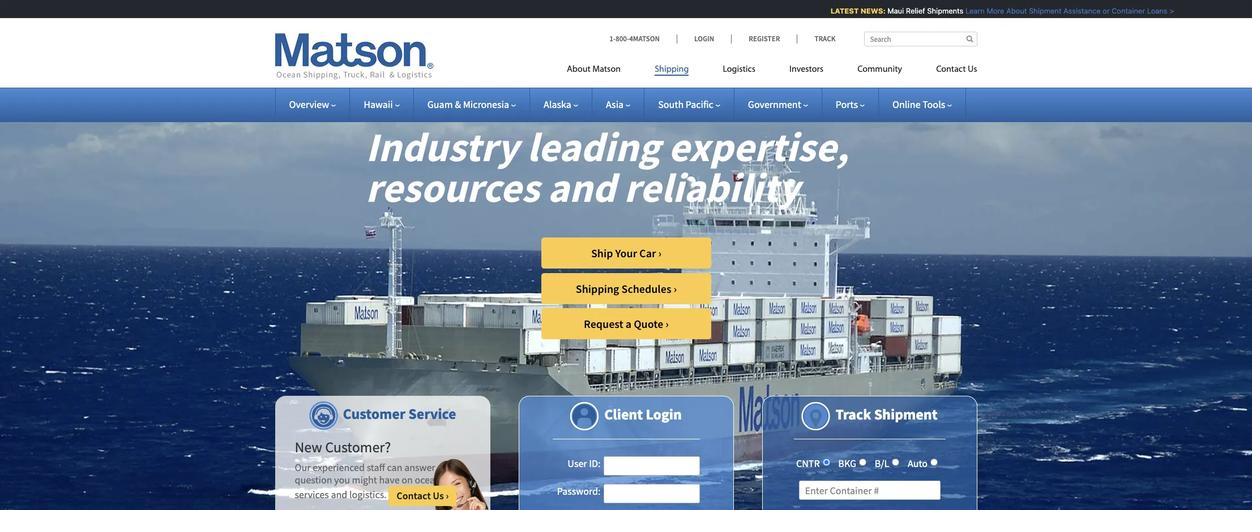 Task type: locate. For each thing, give the bounding box(es) containing it.
reliability
[[624, 162, 800, 214]]

about right more
[[1001, 6, 1022, 15]]

us down ocean
[[433, 490, 444, 503]]

ship
[[591, 246, 613, 261]]

0 vertical spatial us
[[968, 65, 977, 74]]

1 vertical spatial contact
[[397, 490, 431, 503]]

about left matson
[[567, 65, 591, 74]]

shipping
[[655, 65, 689, 74], [576, 282, 619, 296]]

learn
[[960, 6, 980, 15]]

0 vertical spatial shipment
[[1024, 6, 1056, 15]]

0 horizontal spatial about
[[567, 65, 591, 74]]

B/L radio
[[892, 459, 900, 467]]

container
[[1107, 6, 1140, 15]]

staff
[[367, 462, 385, 475]]

request
[[584, 317, 624, 331]]

logistics.
[[349, 489, 387, 502]]

register
[[749, 34, 780, 44]]

contact for contact us
[[936, 65, 966, 74]]

track down latest
[[815, 34, 836, 44]]

1 horizontal spatial about
[[1001, 6, 1022, 15]]

contact us
[[936, 65, 977, 74]]

login right client
[[646, 406, 682, 424]]

contact inside top menu navigation
[[936, 65, 966, 74]]

shipment
[[1024, 6, 1056, 15], [874, 406, 938, 424]]

search image
[[967, 35, 973, 42]]

schedules
[[622, 282, 672, 296]]

BKG radio
[[859, 459, 867, 467]]

0 horizontal spatial contact
[[397, 490, 431, 503]]

south pacific link
[[658, 98, 720, 111]]

top menu navigation
[[567, 59, 977, 83]]

contact us link
[[919, 59, 977, 83]]

news:
[[855, 6, 880, 15]]

request a quote ›
[[584, 317, 669, 331]]

south
[[658, 98, 684, 111]]

0 vertical spatial login
[[694, 34, 714, 44]]

new customer?
[[295, 438, 391, 457]]

contact us › link
[[389, 487, 457, 507]]

1 vertical spatial us
[[433, 490, 444, 503]]

id:
[[589, 458, 601, 471]]

User ID: text field
[[604, 457, 700, 476]]

ship your car › link
[[541, 238, 711, 269]]

your
[[615, 246, 637, 261]]

client login
[[604, 406, 682, 424]]

password:
[[557, 485, 601, 498]]

shipments
[[922, 6, 958, 15]]

guam & micronesia
[[427, 98, 509, 111]]

asia
[[606, 98, 624, 111]]

1 vertical spatial about
[[567, 65, 591, 74]]

0 vertical spatial track
[[815, 34, 836, 44]]

leading
[[527, 121, 660, 173]]

1 vertical spatial login
[[646, 406, 682, 424]]

None search field
[[864, 32, 977, 46]]

0 horizontal spatial us
[[433, 490, 444, 503]]

loans
[[1142, 6, 1162, 15]]

ship your car ›
[[591, 246, 662, 261]]

login
[[694, 34, 714, 44], [646, 406, 682, 424]]

shipping link
[[638, 59, 706, 83]]

contact up tools
[[936, 65, 966, 74]]

contact down on on the bottom
[[397, 490, 431, 503]]

0 vertical spatial shipping
[[655, 65, 689, 74]]

ocean
[[415, 474, 440, 487]]

0 vertical spatial contact
[[936, 65, 966, 74]]

CNTR radio
[[823, 459, 830, 467]]

track for track shipment
[[836, 406, 871, 424]]

shipping up south
[[655, 65, 689, 74]]

shipping for shipping schedules ›
[[576, 282, 619, 296]]

Auto radio
[[931, 459, 938, 467]]

us for contact us
[[968, 65, 977, 74]]

shipment left assistance
[[1024, 6, 1056, 15]]

shipment up b/l option
[[874, 406, 938, 424]]

1 horizontal spatial us
[[968, 65, 977, 74]]

industry
[[366, 121, 519, 173]]

online tools link
[[893, 98, 952, 111]]

us inside top menu navigation
[[968, 65, 977, 74]]

customer?
[[325, 438, 391, 457]]

cntr
[[796, 458, 820, 471]]

guam
[[427, 98, 453, 111]]

track for the track link at the top of page
[[815, 34, 836, 44]]

alaska
[[544, 98, 571, 111]]

us down search icon
[[968, 65, 977, 74]]

shipping up request in the bottom left of the page
[[576, 282, 619, 296]]

our
[[295, 462, 311, 475]]

on
[[402, 474, 413, 487]]

overview
[[289, 98, 329, 111]]

1 vertical spatial track
[[836, 406, 871, 424]]

government link
[[748, 98, 808, 111]]

track up bkg radio
[[836, 406, 871, 424]]

about inside top menu navigation
[[567, 65, 591, 74]]

track
[[815, 34, 836, 44], [836, 406, 871, 424]]

us
[[968, 65, 977, 74], [433, 490, 444, 503]]

shipping schedules ›
[[576, 282, 677, 296]]

0 horizontal spatial shipping
[[576, 282, 619, 296]]

›
[[658, 246, 662, 261], [674, 282, 677, 296], [666, 317, 669, 331], [446, 490, 449, 503]]

shipping for shipping
[[655, 65, 689, 74]]

1 vertical spatial shipment
[[874, 406, 938, 424]]

us for contact us ›
[[433, 490, 444, 503]]

shipping inside top menu navigation
[[655, 65, 689, 74]]

overview link
[[289, 98, 336, 111]]

1 horizontal spatial contact
[[936, 65, 966, 74]]

0 vertical spatial about
[[1001, 6, 1022, 15]]

1 horizontal spatial shipping
[[655, 65, 689, 74]]

login link
[[677, 34, 731, 44]]

you
[[334, 474, 350, 487]]

online
[[893, 98, 921, 111]]

Enter Container # text field
[[799, 482, 941, 501]]

1 vertical spatial shipping
[[576, 282, 619, 296]]

login up shipping link
[[694, 34, 714, 44]]

› right the car at the right
[[658, 246, 662, 261]]

micronesia
[[463, 98, 509, 111]]



Task type: describe. For each thing, give the bounding box(es) containing it.
customer service
[[343, 405, 456, 424]]

800-
[[616, 34, 629, 44]]

customer
[[343, 405, 406, 424]]

register link
[[731, 34, 797, 44]]

hawaii link
[[364, 98, 400, 111]]

guam & micronesia link
[[427, 98, 516, 111]]

&
[[455, 98, 461, 111]]

question
[[295, 474, 332, 487]]

4matson
[[629, 34, 660, 44]]

might
[[352, 474, 377, 487]]

track shipment
[[836, 406, 938, 424]]

new
[[295, 438, 322, 457]]

hawaii
[[364, 98, 393, 111]]

quote
[[634, 317, 663, 331]]

about matson
[[567, 65, 621, 74]]

have
[[379, 474, 400, 487]]

logistics link
[[706, 59, 773, 83]]

alaska link
[[544, 98, 578, 111]]

Search search field
[[864, 32, 977, 46]]

a
[[626, 317, 632, 331]]

investors
[[790, 65, 824, 74]]

› right schedules
[[674, 282, 677, 296]]

investors link
[[773, 59, 841, 83]]

latest news: maui relief shipments learn more about shipment assistance or container loans >
[[825, 6, 1169, 15]]

government
[[748, 98, 801, 111]]

any
[[437, 462, 453, 475]]

request a quote › link
[[541, 309, 711, 340]]

answer
[[404, 462, 435, 475]]

› down any
[[446, 490, 449, 503]]

south pacific
[[658, 98, 714, 111]]

logistics
[[723, 65, 756, 74]]

1-
[[610, 34, 616, 44]]

shipping schedules › link
[[541, 274, 711, 305]]

latest
[[825, 6, 854, 15]]

pacific
[[686, 98, 714, 111]]

and
[[548, 162, 616, 214]]

or
[[1097, 6, 1105, 15]]

tools
[[923, 98, 946, 111]]

about matson link
[[567, 59, 638, 83]]

assistance
[[1058, 6, 1095, 15]]

client
[[604, 406, 643, 424]]

our experienced staff can answer any question you might have on ocean services and logistics.
[[295, 462, 453, 502]]

learn more about shipment assistance or container loans > link
[[960, 6, 1169, 15]]

asia link
[[606, 98, 631, 111]]

online tools
[[893, 98, 946, 111]]

› right quote
[[666, 317, 669, 331]]

b/l
[[875, 458, 889, 471]]

blue matson logo with ocean, shipping, truck, rail and logistics written beneath it. image
[[275, 33, 434, 80]]

Password: password field
[[604, 485, 700, 504]]

0 horizontal spatial login
[[646, 406, 682, 424]]

ports link
[[836, 98, 865, 111]]

track link
[[797, 34, 836, 44]]

more
[[982, 6, 999, 15]]

car
[[640, 246, 656, 261]]

1-800-4matson
[[610, 34, 660, 44]]

1 horizontal spatial login
[[694, 34, 714, 44]]

>
[[1164, 6, 1169, 15]]

auto
[[908, 458, 928, 471]]

community link
[[841, 59, 919, 83]]

1 horizontal spatial shipment
[[1024, 6, 1056, 15]]

service
[[409, 405, 456, 424]]

relief
[[901, 6, 920, 15]]

bkg
[[839, 458, 857, 471]]

experienced
[[313, 462, 365, 475]]

ports
[[836, 98, 858, 111]]

services and
[[295, 489, 347, 502]]

matson
[[593, 65, 621, 74]]

0 horizontal spatial shipment
[[874, 406, 938, 424]]

industry leading expertise, resources and reliability
[[366, 121, 849, 214]]

contact for contact us ›
[[397, 490, 431, 503]]

image of smiling customer service agent ready to help. image
[[426, 459, 490, 511]]

maui
[[882, 6, 899, 15]]

1-800-4matson link
[[610, 34, 677, 44]]

resources
[[366, 162, 540, 214]]

community
[[858, 65, 902, 74]]

expertise,
[[669, 121, 849, 173]]

contact us ›
[[397, 490, 449, 503]]

can
[[387, 462, 402, 475]]



Task type: vqa. For each thing, say whether or not it's contained in the screenshot.
NEW CUSTOMER?
yes



